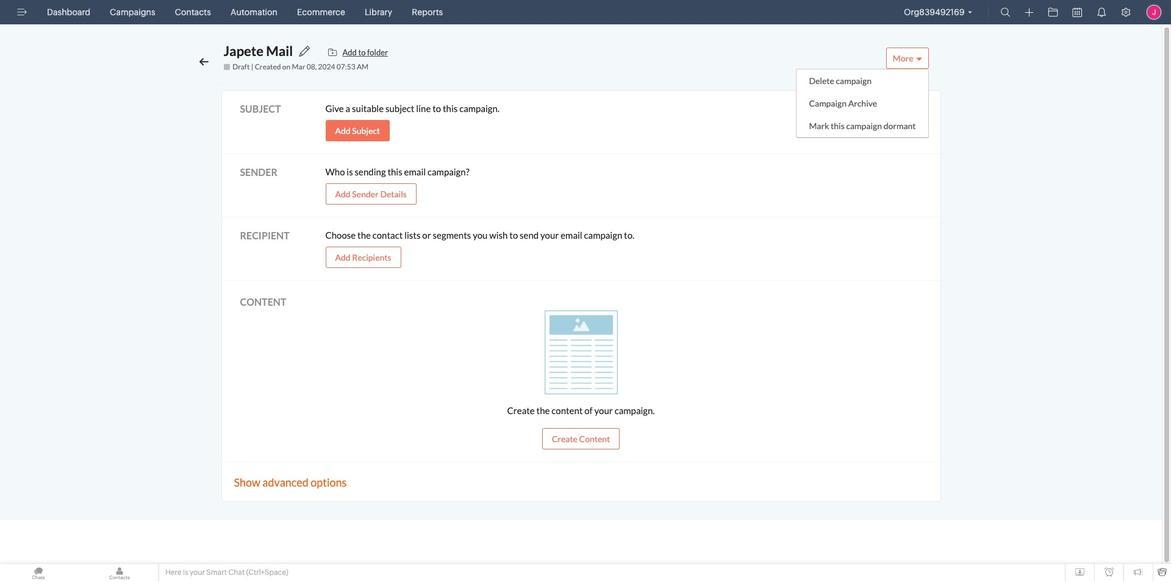 Task type: vqa. For each thing, say whether or not it's contained in the screenshot.
Reports
yes



Task type: locate. For each thing, give the bounding box(es) containing it.
(ctrl+space)
[[246, 569, 288, 578]]

quick actions image
[[1025, 8, 1034, 17]]

reports
[[412, 7, 443, 17]]

campaigns link
[[105, 0, 160, 24]]

library
[[365, 7, 392, 17]]

dashboard
[[47, 7, 90, 17]]

here
[[165, 569, 181, 578]]

ecommerce
[[297, 7, 345, 17]]

org839492169
[[904, 7, 965, 17]]

calendar image
[[1073, 7, 1082, 17]]

chats image
[[0, 565, 77, 582]]

contacts image
[[81, 565, 158, 582]]

campaigns
[[110, 7, 155, 17]]



Task type: describe. For each thing, give the bounding box(es) containing it.
ecommerce link
[[292, 0, 350, 24]]

automation link
[[226, 0, 282, 24]]

folder image
[[1048, 7, 1058, 17]]

contacts link
[[170, 0, 216, 24]]

automation
[[230, 7, 278, 17]]

contacts
[[175, 7, 211, 17]]

notifications image
[[1097, 7, 1106, 17]]

search image
[[1001, 7, 1010, 17]]

reports link
[[407, 0, 448, 24]]

chat
[[228, 569, 245, 578]]

here is your smart chat (ctrl+space)
[[165, 569, 288, 578]]

smart
[[206, 569, 227, 578]]

dashboard link
[[42, 0, 95, 24]]

configure settings image
[[1121, 7, 1131, 17]]

is
[[183, 569, 188, 578]]

your
[[190, 569, 205, 578]]

library link
[[360, 0, 397, 24]]



